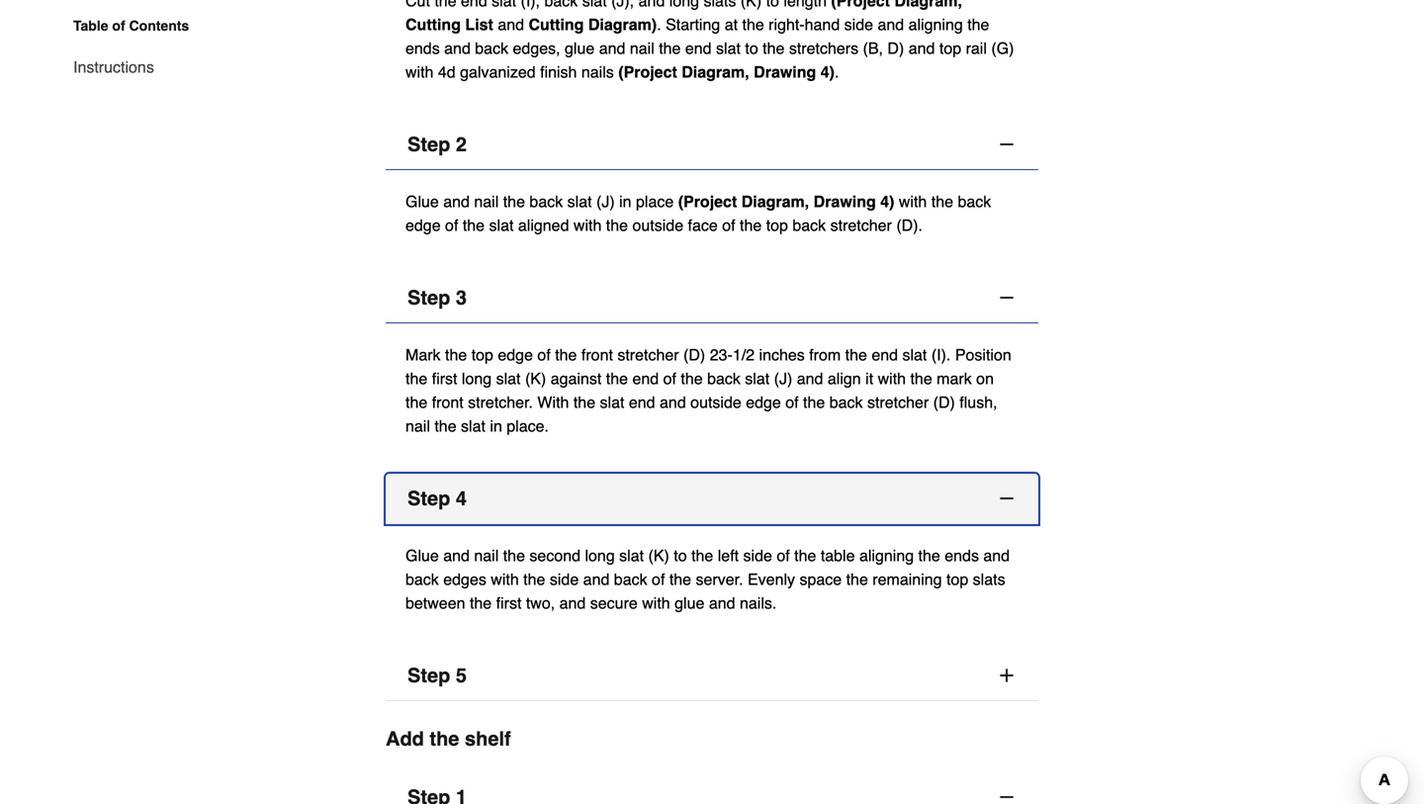 Task type: locate. For each thing, give the bounding box(es) containing it.
1 vertical spatial first
[[496, 594, 522, 612]]

table of contents element
[[57, 16, 189, 79]]

1 horizontal spatial outside
[[690, 393, 741, 411]]

0 vertical spatial outside
[[632, 216, 683, 234]]

step
[[407, 133, 450, 156], [407, 286, 450, 309], [407, 487, 450, 510], [407, 664, 450, 687]]

in
[[619, 192, 632, 211], [490, 417, 502, 435]]

with
[[405, 63, 434, 81], [899, 192, 927, 211], [574, 216, 602, 234], [878, 369, 906, 388], [491, 570, 519, 588], [642, 594, 670, 612]]

0 vertical spatial minus image
[[997, 288, 1017, 308]]

1 vertical spatial outside
[[690, 393, 741, 411]]

outside down 23-
[[690, 393, 741, 411]]

end up 'it'
[[872, 346, 898, 364]]

2 vertical spatial side
[[550, 570, 579, 588]]

2 minus image from the top
[[997, 489, 1017, 508]]

diagram, down the at at right
[[682, 63, 749, 81]]

. down stretchers
[[835, 63, 839, 81]]

top right face
[[766, 216, 788, 234]]

0 horizontal spatial to
[[674, 546, 687, 565]]

step 5
[[407, 664, 467, 687]]

back
[[475, 39, 508, 57], [530, 192, 563, 211], [958, 192, 991, 211], [793, 216, 826, 234], [707, 369, 741, 388], [829, 393, 863, 411], [405, 570, 439, 588], [614, 570, 647, 588]]

diagram,
[[894, 0, 962, 10], [682, 63, 749, 81], [741, 192, 809, 211]]

slat left aligned
[[489, 216, 514, 234]]

edge inside with the back edge of the slat aligned with the outside face of the top back stretcher (d).
[[405, 216, 441, 234]]

0 vertical spatial glue
[[405, 192, 439, 211]]

glue
[[565, 39, 595, 57], [675, 594, 705, 612]]

1 horizontal spatial front
[[581, 346, 613, 364]]

edge up stretcher.
[[498, 346, 533, 364]]

1 vertical spatial (k)
[[648, 546, 669, 565]]

diagram, inside (project diagram, cutting list
[[894, 0, 962, 10]]

1 horizontal spatial ends
[[945, 546, 979, 565]]

2 vertical spatial minus image
[[997, 787, 1017, 804]]

0 horizontal spatial in
[[490, 417, 502, 435]]

(k)
[[525, 369, 546, 388], [648, 546, 669, 565]]

edges,
[[513, 39, 560, 57]]

0 vertical spatial to
[[745, 39, 758, 57]]

1 horizontal spatial side
[[743, 546, 772, 565]]

slat down stretcher.
[[461, 417, 486, 435]]

0 horizontal spatial edge
[[405, 216, 441, 234]]

with right aligned
[[574, 216, 602, 234]]

(project up the hand
[[831, 0, 890, 10]]

3 step from the top
[[407, 487, 450, 510]]

1 vertical spatial ends
[[945, 546, 979, 565]]

(b,
[[863, 39, 883, 57]]

2 horizontal spatial (project
[[831, 0, 890, 10]]

long up stretcher.
[[462, 369, 492, 388]]

diagram, down step 2 button
[[741, 192, 809, 211]]

23-
[[710, 346, 733, 364]]

step left 5
[[407, 664, 450, 687]]

cutting
[[405, 15, 461, 34], [529, 15, 584, 34]]

1 vertical spatial side
[[743, 546, 772, 565]]

2 step from the top
[[407, 286, 450, 309]]

(project inside (project diagram, cutting list
[[831, 0, 890, 10]]

mark
[[405, 346, 441, 364]]

nail
[[630, 39, 654, 57], [474, 192, 499, 211], [405, 417, 430, 435], [474, 546, 499, 565]]

front
[[581, 346, 613, 364], [432, 393, 464, 411]]

edge
[[405, 216, 441, 234], [498, 346, 533, 364], [746, 393, 781, 411]]

(k) inside mark the top edge of the front stretcher (d) 23-1/2 inches from the end slat (i). position the first long slat (k) against the end of the back slat (j) and align it with the mark on the front stretcher. with the slat end and outside edge of the back stretcher (d) flush, nail the slat in place.
[[525, 369, 546, 388]]

plus image
[[997, 666, 1017, 685]]

1 horizontal spatial in
[[619, 192, 632, 211]]

0 horizontal spatial (d)
[[683, 346, 705, 364]]

slat up the secure
[[619, 546, 644, 565]]

front left stretcher.
[[432, 393, 464, 411]]

1 vertical spatial minus image
[[997, 489, 1017, 508]]

with
[[537, 393, 569, 411]]

the
[[742, 15, 764, 34], [967, 15, 989, 34], [659, 39, 681, 57], [763, 39, 785, 57], [503, 192, 525, 211], [931, 192, 953, 211], [463, 216, 485, 234], [606, 216, 628, 234], [740, 216, 762, 234], [445, 346, 467, 364], [555, 346, 577, 364], [845, 346, 867, 364], [405, 369, 427, 388], [606, 369, 628, 388], [681, 369, 703, 388], [910, 369, 932, 388], [405, 393, 427, 411], [573, 393, 595, 411], [803, 393, 825, 411], [435, 417, 457, 435], [503, 546, 525, 565], [691, 546, 713, 565], [794, 546, 816, 565], [918, 546, 940, 565], [523, 570, 545, 588], [669, 570, 691, 588], [846, 570, 868, 588], [470, 594, 492, 612], [430, 727, 459, 750]]

side up evenly
[[743, 546, 772, 565]]

from
[[809, 346, 841, 364]]

(j) left place
[[596, 192, 615, 211]]

(d) left 23-
[[683, 346, 705, 364]]

1 vertical spatial (j)
[[774, 369, 792, 388]]

0 vertical spatial glue
[[565, 39, 595, 57]]

to left 'left'
[[674, 546, 687, 565]]

(project up face
[[678, 192, 737, 211]]

(d) down mark
[[933, 393, 955, 411]]

step 3 button
[[386, 273, 1038, 323]]

side up (b,
[[844, 15, 873, 34]]

1 vertical spatial edge
[[498, 346, 533, 364]]

1 horizontal spatial (k)
[[648, 546, 669, 565]]

0 horizontal spatial glue
[[565, 39, 595, 57]]

4 step from the top
[[407, 664, 450, 687]]

space
[[800, 570, 842, 588]]

with up "(d)."
[[899, 192, 927, 211]]

in down stretcher.
[[490, 417, 502, 435]]

ends
[[405, 39, 440, 57], [945, 546, 979, 565]]

2 horizontal spatial edge
[[746, 393, 781, 411]]

stretcher.
[[468, 393, 533, 411]]

1 vertical spatial to
[[674, 546, 687, 565]]

stretcher down 'it'
[[867, 393, 929, 411]]

top left rail
[[939, 39, 961, 57]]

glue and nail the back slat (j) in place (project diagram, drawing 4)
[[405, 192, 894, 211]]

rail
[[966, 39, 987, 57]]

side down second
[[550, 570, 579, 588]]

in left place
[[619, 192, 632, 211]]

0 vertical spatial .
[[657, 15, 661, 34]]

step left 2
[[407, 133, 450, 156]]

of right table
[[112, 18, 125, 34]]

(project right nails
[[618, 63, 677, 81]]

step left 3
[[407, 286, 450, 309]]

0 horizontal spatial long
[[462, 369, 492, 388]]

first left two,
[[496, 594, 522, 612]]

0 horizontal spatial cutting
[[405, 15, 461, 34]]

glue down and cutting diagram)
[[565, 39, 595, 57]]

0 horizontal spatial side
[[550, 570, 579, 588]]

shelf
[[465, 727, 511, 750]]

to up (project diagram, drawing 4) .
[[745, 39, 758, 57]]

edges
[[443, 570, 486, 588]]

second
[[530, 546, 581, 565]]

1 horizontal spatial to
[[745, 39, 758, 57]]

mark the top edge of the front stretcher (d) 23-1/2 inches from the end slat (i). position the first long slat (k) against the end of the back slat (j) and align it with the mark on the front stretcher. with the slat end and outside edge of the back stretcher (d) flush, nail the slat in place.
[[405, 346, 1011, 435]]

1 horizontal spatial (d)
[[933, 393, 955, 411]]

minus image
[[997, 288, 1017, 308], [997, 489, 1017, 508], [997, 787, 1017, 804]]

slat
[[716, 39, 741, 57], [567, 192, 592, 211], [489, 216, 514, 234], [902, 346, 927, 364], [496, 369, 521, 388], [745, 369, 770, 388], [600, 393, 624, 411], [461, 417, 486, 435], [619, 546, 644, 565]]

2 vertical spatial diagram,
[[741, 192, 809, 211]]

4
[[456, 487, 467, 510]]

first inside the "glue and nail the second long slat (k) to the left side of the table aligning the ends and back edges with the side and back of the server. evenly space the remaining top slats between the first two, and secure with glue and nails."
[[496, 594, 522, 612]]

(project
[[831, 0, 890, 10], [618, 63, 677, 81], [678, 192, 737, 211]]

cutting up edges,
[[529, 15, 584, 34]]

long inside mark the top edge of the front stretcher (d) 23-1/2 inches from the end slat (i). position the first long slat (k) against the end of the back slat (j) and align it with the mark on the front stretcher. with the slat end and outside edge of the back stretcher (d) flush, nail the slat in place.
[[462, 369, 492, 388]]

end right the against
[[632, 369, 659, 388]]

end
[[685, 39, 712, 57], [872, 346, 898, 364], [632, 369, 659, 388], [629, 393, 655, 411]]

1 horizontal spatial long
[[585, 546, 615, 565]]

glue inside the "glue and nail the second long slat (k) to the left side of the table aligning the ends and back edges with the side and back of the server. evenly space the remaining top slats between the first two, and secure with glue and nails."
[[675, 594, 705, 612]]

0 vertical spatial (k)
[[525, 369, 546, 388]]

step inside 'button'
[[407, 487, 450, 510]]

(d).
[[896, 216, 923, 234]]

2 vertical spatial (project
[[678, 192, 737, 211]]

of
[[112, 18, 125, 34], [445, 216, 458, 234], [722, 216, 735, 234], [537, 346, 551, 364], [663, 369, 676, 388], [785, 393, 799, 411], [777, 546, 790, 565], [652, 570, 665, 588]]

0 horizontal spatial (k)
[[525, 369, 546, 388]]

to
[[745, 39, 758, 57], [674, 546, 687, 565]]

back inside . starting at the right-hand side and aligning the ends and back edges, glue and nail the end slat to the stretchers (b, d) and top rail (g) with 4d galvanized finish nails
[[475, 39, 508, 57]]

1 glue from the top
[[405, 192, 439, 211]]

(j) down inches
[[774, 369, 792, 388]]

0 vertical spatial (project
[[831, 0, 890, 10]]

edge down inches
[[746, 393, 781, 411]]

step for step 4
[[407, 487, 450, 510]]

1 vertical spatial (d)
[[933, 393, 955, 411]]

remaining
[[873, 570, 942, 588]]

4)
[[821, 63, 835, 81], [880, 192, 894, 211]]

1 vertical spatial (project
[[618, 63, 677, 81]]

of down inches
[[785, 393, 799, 411]]

edge up step 3
[[405, 216, 441, 234]]

and cutting diagram)
[[498, 15, 657, 34]]

minus image inside step 3 button
[[997, 288, 1017, 308]]

2 glue from the top
[[405, 546, 439, 565]]

edge for front
[[498, 346, 533, 364]]

1 vertical spatial front
[[432, 393, 464, 411]]

contents
[[129, 18, 189, 34]]

diagram, for (project diagram, drawing 4) .
[[682, 63, 749, 81]]

with right 'it'
[[878, 369, 906, 388]]

1 horizontal spatial 4)
[[880, 192, 894, 211]]

(k) left 'left'
[[648, 546, 669, 565]]

glue down server.
[[675, 594, 705, 612]]

0 horizontal spatial (j)
[[596, 192, 615, 211]]

(project for (project diagram, cutting list
[[831, 0, 890, 10]]

0 horizontal spatial front
[[432, 393, 464, 411]]

1 vertical spatial diagram,
[[682, 63, 749, 81]]

0 vertical spatial ends
[[405, 39, 440, 57]]

side
[[844, 15, 873, 34], [743, 546, 772, 565], [550, 570, 579, 588]]

1 vertical spatial aligning
[[859, 546, 914, 565]]

stretcher left 23-
[[617, 346, 679, 364]]

with inside mark the top edge of the front stretcher (d) 23-1/2 inches from the end slat (i). position the first long slat (k) against the end of the back slat (j) and align it with the mark on the front stretcher. with the slat end and outside edge of the back stretcher (d) flush, nail the slat in place.
[[878, 369, 906, 388]]

step 2
[[407, 133, 467, 156]]

0 vertical spatial front
[[581, 346, 613, 364]]

1/2
[[733, 346, 755, 364]]

1 vertical spatial glue
[[405, 546, 439, 565]]

and
[[498, 15, 524, 34], [878, 15, 904, 34], [444, 39, 471, 57], [599, 39, 625, 57], [909, 39, 935, 57], [443, 192, 470, 211], [797, 369, 823, 388], [660, 393, 686, 411], [443, 546, 470, 565], [983, 546, 1010, 565], [583, 570, 610, 588], [559, 594, 586, 612], [709, 594, 735, 612]]

ends up slats
[[945, 546, 979, 565]]

glue down step 2 in the top of the page
[[405, 192, 439, 211]]

secure
[[590, 594, 638, 612]]

1 horizontal spatial glue
[[675, 594, 705, 612]]

stretcher inside with the back edge of the slat aligned with the outside face of the top back stretcher (d).
[[830, 216, 892, 234]]

1 cutting from the left
[[405, 15, 461, 34]]

1 horizontal spatial first
[[496, 594, 522, 612]]

place
[[636, 192, 674, 211]]

glue for glue and nail the second long slat (k) to the left side of the table aligning the ends and back edges with the side and back of the server. evenly space the remaining top slats between the first two, and secure with glue and nails.
[[405, 546, 439, 565]]

(d)
[[683, 346, 705, 364], [933, 393, 955, 411]]

.
[[657, 15, 661, 34], [835, 63, 839, 81]]

step 4 button
[[386, 474, 1038, 524]]

0 vertical spatial first
[[432, 369, 457, 388]]

front up the against
[[581, 346, 613, 364]]

first
[[432, 369, 457, 388], [496, 594, 522, 612]]

first down mark
[[432, 369, 457, 388]]

drawing
[[754, 63, 816, 81], [814, 192, 876, 211]]

1 vertical spatial long
[[585, 546, 615, 565]]

0 vertical spatial stretcher
[[830, 216, 892, 234]]

1 vertical spatial .
[[835, 63, 839, 81]]

(j) inside mark the top edge of the front stretcher (d) 23-1/2 inches from the end slat (i). position the first long slat (k) against the end of the back slat (j) and align it with the mark on the front stretcher. with the slat end and outside edge of the back stretcher (d) flush, nail the slat in place.
[[774, 369, 792, 388]]

instructions
[[73, 58, 154, 76]]

top inside mark the top edge of the front stretcher (d) 23-1/2 inches from the end slat (i). position the first long slat (k) against the end of the back slat (j) and align it with the mark on the front stretcher. with the slat end and outside edge of the back stretcher (d) flush, nail the slat in place.
[[471, 346, 493, 364]]

top left slats
[[946, 570, 968, 588]]

minus image for step 3
[[997, 288, 1017, 308]]

of up evenly
[[777, 546, 790, 565]]

long right second
[[585, 546, 615, 565]]

cutting left list
[[405, 15, 461, 34]]

2 vertical spatial stretcher
[[867, 393, 929, 411]]

1 vertical spatial in
[[490, 417, 502, 435]]

minus image inside step 4 'button'
[[997, 489, 1017, 508]]

2 horizontal spatial side
[[844, 15, 873, 34]]

long
[[462, 369, 492, 388], [585, 546, 615, 565]]

(j)
[[596, 192, 615, 211], [774, 369, 792, 388]]

with left 4d
[[405, 63, 434, 81]]

0 horizontal spatial outside
[[632, 216, 683, 234]]

top
[[939, 39, 961, 57], [766, 216, 788, 234], [471, 346, 493, 364], [946, 570, 968, 588]]

ends inside the "glue and nail the second long slat (k) to the left side of the table aligning the ends and back edges with the side and back of the server. evenly space the remaining top slats between the first two, and secure with glue and nails."
[[945, 546, 979, 565]]

1 horizontal spatial edge
[[498, 346, 533, 364]]

of up 3
[[445, 216, 458, 234]]

1 horizontal spatial cutting
[[529, 15, 584, 34]]

step for step 2
[[407, 133, 450, 156]]

aligning
[[908, 15, 963, 34], [859, 546, 914, 565]]

1 horizontal spatial (j)
[[774, 369, 792, 388]]

slat up (project diagram, drawing 4) .
[[716, 39, 741, 57]]

(k) up with
[[525, 369, 546, 388]]

stretcher
[[830, 216, 892, 234], [617, 346, 679, 364], [867, 393, 929, 411]]

nails
[[581, 63, 614, 81]]

first inside mark the top edge of the front stretcher (d) 23-1/2 inches from the end slat (i). position the first long slat (k) against the end of the back slat (j) and align it with the mark on the front stretcher. with the slat end and outside edge of the back stretcher (d) flush, nail the slat in place.
[[432, 369, 457, 388]]

0 vertical spatial (d)
[[683, 346, 705, 364]]

glue up between
[[405, 546, 439, 565]]

0 vertical spatial diagram,
[[894, 0, 962, 10]]

1 step from the top
[[407, 133, 450, 156]]

step left 4 at the bottom left
[[407, 487, 450, 510]]

0 vertical spatial aligning
[[908, 15, 963, 34]]

0 vertical spatial side
[[844, 15, 873, 34]]

glue inside the "glue and nail the second long slat (k) to the left side of the table aligning the ends and back edges with the side and back of the server. evenly space the remaining top slats between the first two, and secure with glue and nails."
[[405, 546, 439, 565]]

0 horizontal spatial (project
[[618, 63, 677, 81]]

aligned
[[518, 216, 569, 234]]

stretcher left "(d)."
[[830, 216, 892, 234]]

outside down place
[[632, 216, 683, 234]]

(k) inside the "glue and nail the second long slat (k) to the left side of the table aligning the ends and back edges with the side and back of the server. evenly space the remaining top slats between the first two, and secure with glue and nails."
[[648, 546, 669, 565]]

nail inside the "glue and nail the second long slat (k) to the left side of the table aligning the ends and back edges with the side and back of the server. evenly space the remaining top slats between the first two, and secure with glue and nails."
[[474, 546, 499, 565]]

0 vertical spatial long
[[462, 369, 492, 388]]

add
[[386, 727, 424, 750]]

. left starting
[[657, 15, 661, 34]]

slat up stretcher.
[[496, 369, 521, 388]]

1 horizontal spatial .
[[835, 63, 839, 81]]

1 minus image from the top
[[997, 288, 1017, 308]]

0 horizontal spatial ends
[[405, 39, 440, 57]]

0 vertical spatial 4)
[[821, 63, 835, 81]]

0 horizontal spatial .
[[657, 15, 661, 34]]

end inside . starting at the right-hand side and aligning the ends and back edges, glue and nail the end slat to the stretchers (b, d) and top rail (g) with 4d galvanized finish nails
[[685, 39, 712, 57]]

table of contents
[[73, 18, 189, 34]]

slat down the against
[[600, 393, 624, 411]]

0 horizontal spatial first
[[432, 369, 457, 388]]

position
[[955, 346, 1011, 364]]

ends up 4d
[[405, 39, 440, 57]]

1 vertical spatial glue
[[675, 594, 705, 612]]

flush,
[[960, 393, 997, 411]]

diagram, up d)
[[894, 0, 962, 10]]

between
[[405, 594, 465, 612]]

4d
[[438, 63, 456, 81]]

end down starting
[[685, 39, 712, 57]]

0 vertical spatial edge
[[405, 216, 441, 234]]

top up stretcher.
[[471, 346, 493, 364]]

at
[[725, 15, 738, 34]]



Task type: vqa. For each thing, say whether or not it's contained in the screenshot.
the rightmost Cutting
yes



Task type: describe. For each thing, give the bounding box(es) containing it.
with inside . starting at the right-hand side and aligning the ends and back edges, glue and nail the end slat to the stretchers (b, d) and top rail (g) with 4d galvanized finish nails
[[405, 63, 434, 81]]

slat left (i).
[[902, 346, 927, 364]]

(i).
[[931, 346, 951, 364]]

right-
[[769, 15, 805, 34]]

of left server.
[[652, 570, 665, 588]]

. inside . starting at the right-hand side and aligning the ends and back edges, glue and nail the end slat to the stretchers (b, d) and top rail (g) with 4d galvanized finish nails
[[657, 15, 661, 34]]

top inside the "glue and nail the second long slat (k) to the left side of the table aligning the ends and back edges with the side and back of the server. evenly space the remaining top slats between the first two, and secure with glue and nails."
[[946, 570, 968, 588]]

1 vertical spatial 4)
[[880, 192, 894, 211]]

of down step 3 button
[[663, 369, 676, 388]]

long inside the "glue and nail the second long slat (k) to the left side of the table aligning the ends and back edges with the side and back of the server. evenly space the remaining top slats between the first two, and secure with glue and nails."
[[585, 546, 615, 565]]

slat inside with the back edge of the slat aligned with the outside face of the top back stretcher (d).
[[489, 216, 514, 234]]

(g)
[[991, 39, 1014, 57]]

face
[[688, 216, 718, 234]]

cutting inside (project diagram, cutting list
[[405, 15, 461, 34]]

top inside . starting at the right-hand side and aligning the ends and back edges, glue and nail the end slat to the stretchers (b, d) and top rail (g) with 4d galvanized finish nails
[[939, 39, 961, 57]]

3
[[456, 286, 467, 309]]

step 3
[[407, 286, 467, 309]]

finish
[[540, 63, 577, 81]]

0 horizontal spatial 4)
[[821, 63, 835, 81]]

slat inside the "glue and nail the second long slat (k) to the left side of the table aligning the ends and back edges with the side and back of the server. evenly space the remaining top slats between the first two, and secure with glue and nails."
[[619, 546, 644, 565]]

. starting at the right-hand side and aligning the ends and back edges, glue and nail the end slat to the stretchers (b, d) and top rail (g) with 4d galvanized finish nails
[[405, 15, 1014, 81]]

diagram)
[[588, 15, 657, 34]]

slat down 1/2
[[745, 369, 770, 388]]

side inside . starting at the right-hand side and aligning the ends and back edges, glue and nail the end slat to the stretchers (b, d) and top rail (g) with 4d galvanized finish nails
[[844, 15, 873, 34]]

slats
[[973, 570, 1005, 588]]

evenly
[[748, 570, 795, 588]]

server.
[[696, 570, 743, 588]]

0 vertical spatial drawing
[[754, 63, 816, 81]]

stretchers
[[789, 39, 859, 57]]

step for step 5
[[407, 664, 450, 687]]

diagram, for (project diagram, cutting list
[[894, 0, 962, 10]]

outside inside mark the top edge of the front stretcher (d) 23-1/2 inches from the end slat (i). position the first long slat (k) against the end of the back slat (j) and align it with the mark on the front stretcher. with the slat end and outside edge of the back stretcher (d) flush, nail the slat in place.
[[690, 393, 741, 411]]

end right with
[[629, 393, 655, 411]]

outside inside with the back edge of the slat aligned with the outside face of the top back stretcher (d).
[[632, 216, 683, 234]]

2
[[456, 133, 467, 156]]

1 vertical spatial drawing
[[814, 192, 876, 211]]

d)
[[888, 39, 904, 57]]

nail inside mark the top edge of the front stretcher (d) 23-1/2 inches from the end slat (i). position the first long slat (k) against the end of the back slat (j) and align it with the mark on the front stretcher. with the slat end and outside edge of the back stretcher (d) flush, nail the slat in place.
[[405, 417, 430, 435]]

align
[[828, 369, 861, 388]]

aligning inside the "glue and nail the second long slat (k) to the left side of the table aligning the ends and back edges with the side and back of the server. evenly space the remaining top slats between the first two, and secure with glue and nails."
[[859, 546, 914, 565]]

(project diagram, drawing 4) .
[[618, 63, 839, 81]]

step 2 button
[[386, 120, 1038, 170]]

1 horizontal spatial (project
[[678, 192, 737, 211]]

top inside with the back edge of the slat aligned with the outside face of the top back stretcher (d).
[[766, 216, 788, 234]]

on
[[976, 369, 994, 388]]

galvanized
[[460, 63, 536, 81]]

instructions link
[[73, 44, 154, 79]]

slat inside . starting at the right-hand side and aligning the ends and back edges, glue and nail the end slat to the stretchers (b, d) and top rail (g) with 4d galvanized finish nails
[[716, 39, 741, 57]]

add the shelf
[[386, 727, 511, 750]]

step for step 3
[[407, 286, 450, 309]]

0 vertical spatial in
[[619, 192, 632, 211]]

5
[[456, 664, 467, 687]]

minus image for step 4
[[997, 489, 1017, 508]]

ends inside . starting at the right-hand side and aligning the ends and back edges, glue and nail the end slat to the stretchers (b, d) and top rail (g) with 4d galvanized finish nails
[[405, 39, 440, 57]]

table
[[73, 18, 108, 34]]

place.
[[507, 417, 549, 435]]

2 cutting from the left
[[529, 15, 584, 34]]

hand
[[805, 15, 840, 34]]

aligning inside . starting at the right-hand side and aligning the ends and back edges, glue and nail the end slat to the stretchers (b, d) and top rail (g) with 4d galvanized finish nails
[[908, 15, 963, 34]]

with right the secure
[[642, 594, 670, 612]]

inches
[[759, 346, 805, 364]]

0 vertical spatial (j)
[[596, 192, 615, 211]]

nail inside . starting at the right-hand side and aligning the ends and back edges, glue and nail the end slat to the stretchers (b, d) and top rail (g) with 4d galvanized finish nails
[[630, 39, 654, 57]]

2 vertical spatial edge
[[746, 393, 781, 411]]

to inside . starting at the right-hand side and aligning the ends and back edges, glue and nail the end slat to the stretchers (b, d) and top rail (g) with 4d galvanized finish nails
[[745, 39, 758, 57]]

edge for slat
[[405, 216, 441, 234]]

with the back edge of the slat aligned with the outside face of the top back stretcher (d).
[[405, 192, 991, 234]]

glue inside . starting at the right-hand side and aligning the ends and back edges, glue and nail the end slat to the stretchers (b, d) and top rail (g) with 4d galvanized finish nails
[[565, 39, 595, 57]]

(project for (project diagram, drawing 4) .
[[618, 63, 677, 81]]

left
[[718, 546, 739, 565]]

glue and nail the second long slat (k) to the left side of the table aligning the ends and back edges with the side and back of the server. evenly space the remaining top slats between the first two, and secure with glue and nails.
[[405, 546, 1010, 612]]

minus image
[[997, 134, 1017, 154]]

to inside the "glue and nail the second long slat (k) to the left side of the table aligning the ends and back edges with the side and back of the server. evenly space the remaining top slats between the first two, and secure with glue and nails."
[[674, 546, 687, 565]]

nails.
[[740, 594, 777, 612]]

two,
[[526, 594, 555, 612]]

it
[[865, 369, 873, 388]]

list
[[465, 15, 493, 34]]

mark
[[937, 369, 972, 388]]

table
[[821, 546, 855, 565]]

step 4
[[407, 487, 467, 510]]

of right face
[[722, 216, 735, 234]]

with right edges
[[491, 570, 519, 588]]

1 vertical spatial stretcher
[[617, 346, 679, 364]]

glue for glue and nail the back slat (j) in place (project diagram, drawing 4)
[[405, 192, 439, 211]]

in inside mark the top edge of the front stretcher (d) 23-1/2 inches from the end slat (i). position the first long slat (k) against the end of the back slat (j) and align it with the mark on the front stretcher. with the slat end and outside edge of the back stretcher (d) flush, nail the slat in place.
[[490, 417, 502, 435]]

of up the against
[[537, 346, 551, 364]]

against
[[551, 369, 602, 388]]

(project diagram, cutting list
[[405, 0, 962, 34]]

starting
[[666, 15, 720, 34]]

3 minus image from the top
[[997, 787, 1017, 804]]

slat up aligned
[[567, 192, 592, 211]]

step 5 button
[[386, 651, 1038, 701]]



